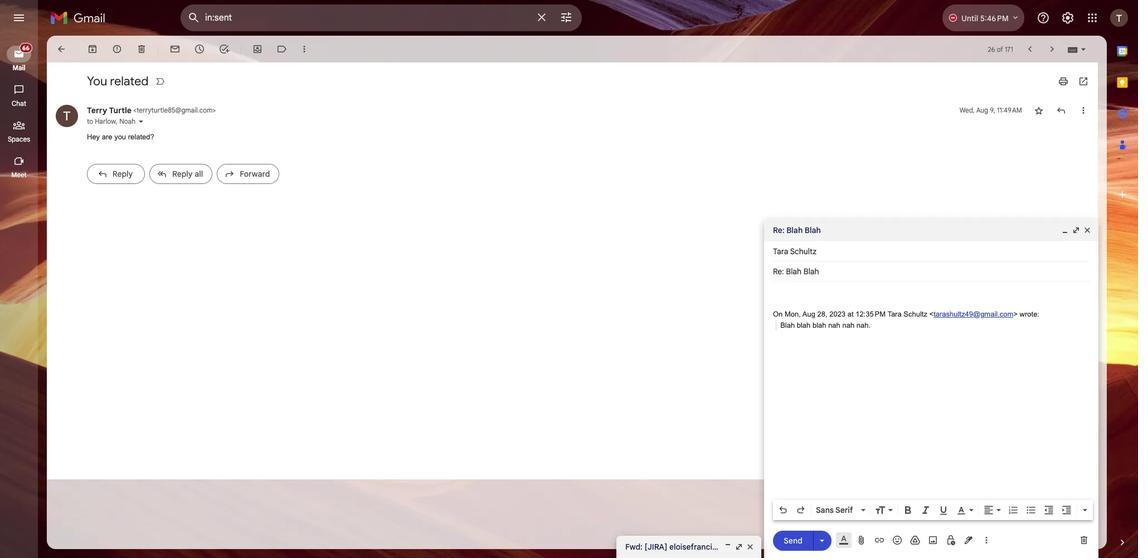Task type: describe. For each thing, give the bounding box(es) containing it.
navigation containing mail
[[0, 36, 39, 558]]

28,
[[818, 310, 828, 318]]

related
[[110, 74, 149, 89]]

66
[[22, 44, 30, 52]]

related?
[[128, 133, 154, 141]]

pop out image
[[1072, 226, 1081, 235]]

terry turtle < terryturtle85@gmail.com >
[[87, 105, 216, 115]]

171
[[1005, 45, 1014, 53]]

on
[[773, 310, 783, 318]]

you
[[87, 74, 107, 89]]

9,
[[990, 106, 996, 114]]

all
[[195, 169, 203, 179]]

blah
[[781, 321, 795, 329]]

gmail image
[[50, 7, 111, 29]]

advanced search options image
[[555, 6, 578, 28]]

labels image
[[277, 43, 288, 55]]

spaces
[[8, 135, 30, 143]]

16
[[787, 542, 795, 552]]

2 blah from the left
[[813, 321, 827, 329]]

reply for reply
[[112, 169, 133, 179]]

< inside terry turtle < terryturtle85@gmail.com >
[[133, 106, 137, 114]]

0 vertical spatial to
[[87, 117, 93, 125]]

> wrote:
[[1014, 310, 1040, 318]]

nah.
[[857, 321, 871, 329]]

more formatting options image
[[1080, 505, 1091, 516]]

forward link
[[217, 164, 280, 184]]

26 of 171
[[988, 45, 1014, 53]]

> inside message body text box
[[1014, 310, 1018, 318]]

you related
[[87, 74, 149, 89]]

wed, aug 9, 11:49 am cell
[[960, 105, 1023, 116]]

more image
[[299, 43, 310, 55]]

,
[[116, 117, 118, 125]]

report spam image
[[112, 43, 123, 55]]

reply for reply all
[[172, 169, 193, 179]]

2 nah from the left
[[843, 321, 855, 329]]

harlow
[[95, 117, 116, 125]]

dialog containing on mon, aug 28, 2023 at 12:35 pm tara schultz <
[[764, 219, 1099, 558]]

spaces heading
[[0, 135, 38, 144]]

indent more ‪(⌘])‬ image
[[1062, 505, 1073, 516]]

newer image
[[1025, 43, 1036, 55]]

archive image
[[87, 43, 98, 55]]

formatting options toolbar
[[773, 500, 1093, 520]]

1 vertical spatial to
[[797, 542, 805, 552]]

to harlow , noah
[[87, 117, 136, 125]]

hey
[[87, 133, 100, 141]]

assigned
[[727, 542, 760, 552]]

pop out image
[[735, 543, 744, 551]]

wed,
[[960, 106, 975, 114]]

< inside message body text box
[[930, 310, 934, 318]]

gtms-
[[762, 542, 787, 552]]



Task type: locate. For each thing, give the bounding box(es) containing it.
terryturtle85@gmail.com
[[137, 106, 213, 114]]

0 horizontal spatial aug
[[803, 310, 816, 318]]

tara
[[888, 310, 902, 318]]

chat heading
[[0, 99, 38, 108]]

navigation
[[0, 36, 39, 558]]

1 blah from the left
[[797, 321, 811, 329]]

0 horizontal spatial you
[[114, 133, 126, 141]]

reply link
[[87, 164, 145, 184]]

fwd:
[[626, 542, 643, 552]]

1 horizontal spatial >
[[1014, 310, 1018, 318]]

hey are you related?
[[87, 133, 154, 141]]

< up the noah
[[133, 106, 137, 114]]

settings image
[[1062, 11, 1075, 25]]

12:35 pm
[[856, 310, 886, 318]]

11:49 am
[[998, 106, 1023, 114]]

1 vertical spatial you
[[806, 542, 820, 552]]

you right the 16
[[806, 542, 820, 552]]

eloisefrancis23
[[670, 542, 725, 552]]

blah down mon,
[[797, 321, 811, 329]]

1 horizontal spatial you
[[806, 542, 820, 552]]

<
[[133, 106, 137, 114], [930, 310, 934, 318]]

reply down 'hey are you related?'
[[112, 169, 133, 179]]

0 horizontal spatial <
[[133, 106, 137, 114]]

noah
[[119, 117, 136, 125]]

snooze image
[[194, 43, 205, 55]]

blah down the 28,
[[813, 321, 827, 329]]

reply all
[[172, 169, 203, 179]]

add to tasks image
[[219, 43, 230, 55]]

meet
[[11, 171, 27, 179]]

66 link
[[7, 43, 32, 62]]

forward
[[240, 169, 270, 179]]

1 horizontal spatial blah
[[813, 321, 827, 329]]

1 horizontal spatial <
[[930, 310, 934, 318]]

Message Body text field
[[773, 287, 1090, 497]]

0 horizontal spatial to
[[87, 117, 93, 125]]

0 horizontal spatial reply
[[112, 169, 133, 179]]

0 vertical spatial aug
[[977, 106, 989, 114]]

1 nah from the left
[[829, 321, 841, 329]]

1 horizontal spatial aug
[[977, 106, 989, 114]]

to down terry
[[87, 117, 93, 125]]

main menu image
[[12, 11, 26, 25]]

dialog
[[764, 219, 1099, 558]]

select input tool image
[[1081, 45, 1087, 53]]

aug
[[977, 106, 989, 114], [803, 310, 816, 318]]

> inside terry turtle < terryturtle85@gmail.com >
[[213, 106, 216, 114]]

nah down 2023
[[829, 321, 841, 329]]

back to sent mail image
[[56, 43, 67, 55]]

1 horizontal spatial nah
[[843, 321, 855, 329]]

blah
[[797, 321, 811, 329], [813, 321, 827, 329]]

clear search image
[[531, 6, 553, 28]]

meet heading
[[0, 171, 38, 180]]

minimize image
[[724, 543, 733, 551]]

0 vertical spatial you
[[114, 133, 126, 141]]

reply all link
[[149, 164, 213, 184]]

aug inside message body text box
[[803, 310, 816, 318]]

of
[[997, 45, 1004, 53]]

mark as unread image
[[169, 43, 181, 55]]

turtle
[[109, 105, 132, 115]]

chat
[[12, 99, 26, 108]]

[jira]
[[645, 542, 668, 552]]

reply
[[112, 169, 133, 179], [172, 169, 193, 179]]

delete image
[[136, 43, 147, 55]]

on mon, aug 28, 2023 at 12:35 pm tara schultz <
[[773, 310, 934, 318]]

1 reply from the left
[[112, 169, 133, 179]]

1 vertical spatial aug
[[803, 310, 816, 318]]

close image
[[1083, 226, 1092, 235]]

you
[[114, 133, 126, 141], [806, 542, 820, 552]]

1 horizontal spatial reply
[[172, 169, 193, 179]]

mail
[[12, 64, 25, 72]]

0 vertical spatial <
[[133, 106, 137, 114]]

2023
[[830, 310, 846, 318]]

aug inside wed, aug 9, 11:49 am cell
[[977, 106, 989, 114]]

nah down at
[[843, 321, 855, 329]]

mail heading
[[0, 64, 38, 72]]

0 horizontal spatial nah
[[829, 321, 841, 329]]

terry
[[87, 105, 107, 115]]

older image
[[1047, 43, 1058, 55]]

not starred image
[[1034, 105, 1045, 116]]

26
[[988, 45, 995, 53]]

0 vertical spatial >
[[213, 106, 216, 114]]

Search in mail text field
[[205, 12, 529, 23]]

blah blah blah nah nah nah.
[[781, 321, 871, 329]]

aug left the 28,
[[803, 310, 816, 318]]

to right the 16
[[797, 542, 805, 552]]

search in mail image
[[184, 8, 204, 28]]

>
[[213, 106, 216, 114], [1014, 310, 1018, 318]]

0 horizontal spatial blah
[[797, 321, 811, 329]]

move to inbox image
[[252, 43, 263, 55]]

tab list
[[1107, 36, 1139, 518]]

0 horizontal spatial >
[[213, 106, 216, 114]]

aug left 9,
[[977, 106, 989, 114]]

you right are
[[114, 133, 126, 141]]

are
[[102, 133, 112, 141]]

2 reply from the left
[[172, 169, 193, 179]]

1 vertical spatial <
[[930, 310, 934, 318]]

terry turtle cell
[[87, 105, 216, 115]]

discard draft ‪(⌘⇧d)‬ image
[[1079, 535, 1090, 546]]

wrote:
[[1020, 310, 1040, 318]]

wed, aug 9, 11:49 am
[[960, 106, 1023, 114]]

Subject field
[[773, 266, 1090, 277]]

show details image
[[138, 118, 144, 125]]

support image
[[1037, 11, 1050, 25]]

1 vertical spatial >
[[1014, 310, 1018, 318]]

reply left all
[[172, 169, 193, 179]]

Not starred checkbox
[[1034, 105, 1045, 116]]

mon,
[[785, 310, 801, 318]]

schultz
[[904, 310, 928, 318]]

Search in mail search field
[[181, 4, 582, 31]]

1 horizontal spatial to
[[797, 542, 805, 552]]

fwd: [jira] eloisefrancis23 assigned gtms-16 to you
[[626, 542, 820, 552]]

nah
[[829, 321, 841, 329], [843, 321, 855, 329]]

to
[[87, 117, 93, 125], [797, 542, 805, 552]]

at
[[848, 310, 854, 318]]

< right schultz
[[930, 310, 934, 318]]



Task type: vqa. For each thing, say whether or not it's contained in the screenshot.
The Re: Blah Blah
no



